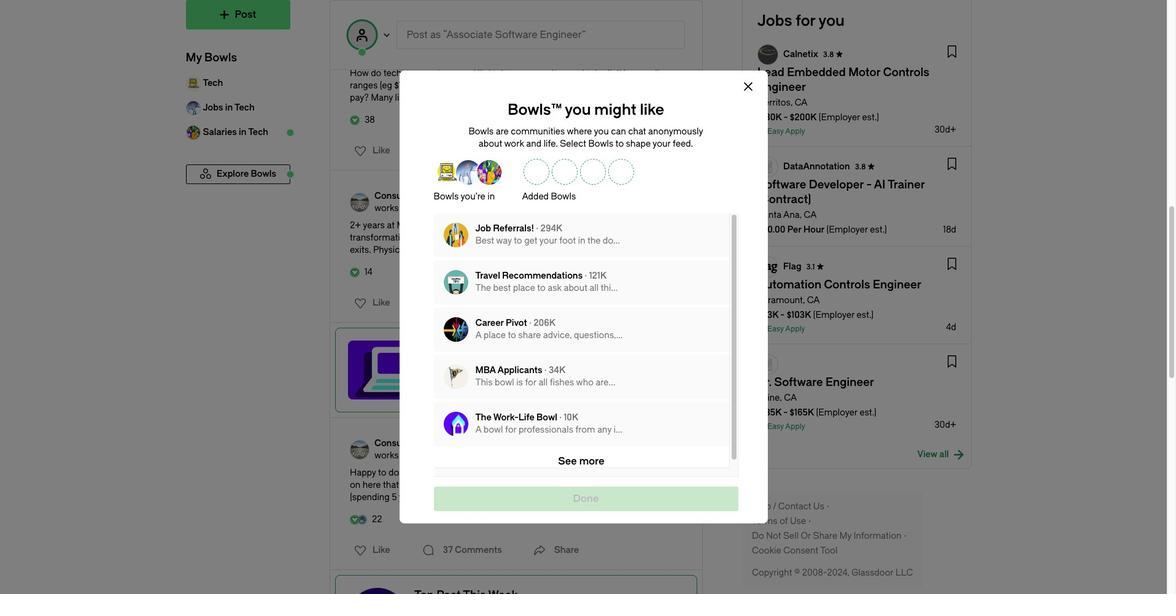 Task type: describe. For each thing, give the bounding box(es) containing it.
sr.
[[758, 376, 772, 389]]

added
[[522, 192, 549, 202]]

jobs list element
[[743, 34, 971, 441]]

to inside get insight from others in tech use the tech industry bowl to get realtime feedback on things like comp, company culture, and career questions. tap here!
[[526, 361, 534, 371]]

career
[[575, 373, 601, 384]]

· inside the work-life bowl · 10k a bowl for professionals from any i...
[[559, 413, 562, 423]]

physician
[[373, 245, 412, 255]]

the work-life bowl · 10k a bowl for professionals from any i...
[[476, 413, 623, 435]]

2024,
[[827, 568, 850, 578]]

consulting exit opportunities for 22
[[375, 438, 499, 449]]

automation controls engineer paramount, ca $83k - $103k (employer est.) easy apply
[[758, 278, 922, 333]]

share
[[518, 330, 541, 341]]

in inside job referrals! · 294k best way to get your foot in the do...
[[578, 236, 586, 246]]

do not sell or share my information link
[[752, 531, 909, 543]]

bcg
[[634, 480, 654, 491]]

realtime
[[551, 361, 585, 371]]

· for career pivot
[[529, 318, 532, 328]]

doing
[[463, 220, 486, 231]]

can
[[611, 126, 626, 137]]

on inside get insight from others in tech use the tech industry bowl to get realtime feedback on things like comp, company culture, and career questions. tap here!
[[627, 361, 638, 371]]

(contract)
[[758, 193, 811, 206]]

on inside how do tech companies report/list job compensation on linkedin? i normally see ranges (eg $150k-$250k) - is that total pay (including bonus and equity) or just base pay? many listings don't specify an
[[569, 68, 580, 79]]

job referrals! · 294k best way to get your foot in the do...
[[476, 223, 620, 246]]

you're
[[461, 192, 486, 202]]

for inside the work-life bowl · 10k a bowl for professionals from any i...
[[505, 425, 517, 435]]

software developer - ai trainer (contract) santa ana, ca $40.00 per hour (employer est.)
[[758, 178, 925, 235]]

just
[[646, 80, 661, 91]]

30d+ for sr. software engineer
[[935, 420, 957, 430]]

- inside how do tech companies report/list job compensation on linkedin? i normally see ranges (eg $150k-$250k) - is that total pay (including bonus and equity) or just base pay? many listings don't specify an
[[450, 80, 454, 91]]

on down happy on the left bottom of page
[[350, 480, 361, 491]]

ib
[[431, 480, 439, 491]]

to inside travel recommendations · 121k the best place to ask about all thi...
[[537, 283, 546, 293]]

added bowls
[[522, 192, 576, 202]]

a inside the work-life bowl · 10k a bowl for professionals from any i...
[[476, 425, 482, 435]]

industry
[[469, 361, 502, 371]]

are inside 2+ years at mckinsey, been doing mostly pharma work and provider transformation. likely wont make the push to em and beginning to think about exits. physician by background. what options are out there
[[534, 245, 547, 255]]

automation controls engineer link
[[758, 278, 922, 292]]

ask
[[548, 283, 562, 293]]

use for insight
[[414, 361, 431, 371]]

bowl inside get insight from others in tech use the tech industry bowl to get realtime feedback on things like comp, company culture, and career questions. tap here!
[[504, 361, 524, 371]]

2 a from the left
[[604, 480, 609, 491]]

get inside job referrals! · 294k best way to get your foot in the do...
[[524, 236, 538, 246]]

about inside bowls are communities where you can chat anonymously about work and life. select bowls to shape your feed.
[[479, 139, 502, 149]]

1 horizontal spatial tech
[[559, 341, 585, 355]]

hour
[[804, 225, 825, 235]]

rections list menu for 22
[[347, 541, 394, 561]]

i inside how do tech companies report/list job compensation on linkedin? i normally see ranges (eg $150k-$250k) - is that total pay (including bonus and equity) or just base pay? many listings don't specify an
[[624, 68, 626, 79]]

1 vertical spatial you
[[565, 101, 591, 118]]

engineer for sr. software engineer
[[826, 376, 874, 389]]

many
[[371, 93, 393, 103]]

5 comments
[[443, 146, 497, 156]]

to up read more
[[611, 233, 619, 243]]

3.8 for software developer - ai trainer (contract)
[[855, 163, 866, 171]]

insight
[[436, 341, 473, 355]]

is inside how do tech companies report/list job compensation on linkedin? i normally see ranges (eg $150k-$250k) - is that total pay (including bonus and equity) or just base pay? many listings don't specify an
[[456, 80, 463, 91]]

help / contact us terms of use do not sell or share my information cookie consent tool
[[752, 502, 902, 556]]

$165k
[[790, 408, 814, 418]]

read more
[[596, 244, 641, 254]]

i...
[[614, 425, 623, 435]]

normally
[[628, 68, 664, 79]]

to left em
[[525, 233, 533, 243]]

save image for sr. software engineer
[[943, 352, 963, 372]]

1 exit from the top
[[422, 39, 439, 49]]

- inside software developer - ai trainer (contract) santa ana, ca $40.00 per hour (employer est.)
[[867, 178, 872, 192]]

career pivot · 206k a place to share advice, questions,...
[[476, 318, 623, 341]]

1 opportunities from the top
[[441, 39, 499, 49]]

consulting for 14
[[375, 191, 420, 201]]

bowls right added
[[551, 192, 576, 202]]

5 inside happy to do an ama on investment banking exits (i know there aren't that many on here that look at ib after a consulting stint). i was previously a pl at bcg (spending 5 years there) before exiting to
[[392, 492, 397, 503]]

and up out
[[551, 233, 567, 243]]

$250k)
[[421, 80, 448, 91]]

is inside the mba applicants · 34k this bowl is for all fishes who are...
[[516, 378, 523, 388]]

many
[[649, 468, 671, 478]]

ca inside automation controls engineer paramount, ca $83k - $103k (employer est.) easy apply
[[807, 295, 820, 306]]

pl
[[611, 480, 622, 491]]

(employer inside sr. software engineer irvine, ca $135k - $165k (employer est.) easy apply
[[816, 408, 858, 418]]

12 comments button
[[418, 291, 503, 316]]

questions.
[[604, 373, 646, 384]]

ca inside lead embedded motor controls engineer cerritos, ca $130k - $200k (employer est.) easy apply
[[795, 98, 808, 108]]

banking
[[496, 468, 528, 478]]

★ for embedded
[[836, 50, 843, 59]]

3.1
[[807, 263, 815, 271]]

there inside happy to do an ama on investment banking exits (i know there aren't that many on here that look at ib after a consulting stint). i was previously a pl at bcg (spending 5 years there) before exiting to
[[582, 468, 604, 478]]

(employer inside lead embedded motor controls engineer cerritos, ca $130k - $200k (employer est.) easy apply
[[819, 112, 860, 123]]

jobs for you
[[758, 12, 845, 30]]

to inside career pivot · 206k a place to share advice, questions,...
[[508, 330, 516, 341]]

compensation
[[508, 68, 567, 79]]

about inside travel recommendations · 121k the best place to ask about all thi...
[[564, 283, 588, 293]]

others
[[507, 341, 544, 355]]

save image for automation controls engineer
[[943, 255, 963, 274]]

close image
[[744, 82, 752, 91]]

18d
[[943, 225, 957, 235]]

here
[[363, 480, 381, 491]]

an inside how do tech companies report/list job compensation on linkedin? i normally see ranges (eg $150k-$250k) - is that total pay (including bonus and equity) or just base pay? many listings don't specify an
[[479, 93, 489, 103]]

/
[[773, 502, 776, 512]]

embedded
[[787, 66, 846, 79]]

pharma
[[518, 220, 550, 231]]

0 vertical spatial like
[[640, 101, 664, 118]]

1 consulting from the top
[[375, 39, 420, 49]]

2008-
[[802, 568, 827, 578]]

way
[[496, 236, 512, 246]]

years inside 2+ years at mckinsey, been doing mostly pharma work and provider transformation. likely wont make the push to em and beginning to think about exits. physician by background. what options are out there
[[363, 220, 385, 231]]

2 horizontal spatial at
[[624, 480, 632, 491]]

· for travel recommendations
[[585, 271, 587, 281]]

save image for lead embedded motor controls engineer
[[943, 42, 963, 62]]

there inside 2+ years at mckinsey, been doing mostly pharma work and provider transformation. likely wont make the push to em and beginning to think about exits. physician by background. what options are out there
[[565, 245, 586, 255]]

a inside career pivot · 206k a place to share advice, questions,...
[[476, 330, 482, 341]]

0 horizontal spatial that
[[383, 480, 399, 491]]

do inside happy to do an ama on investment banking exits (i know there aren't that many on here that look at ib after a consulting stint). i was previously a pl at bcg (spending 5 years there) before exiting to
[[389, 468, 399, 478]]

ana,
[[783, 210, 802, 220]]

comments for 37 comments
[[455, 545, 502, 556]]

★ inside dataannotation 3.8 ★
[[868, 163, 875, 171]]

cookie consent tool link
[[752, 545, 838, 558]]

206k
[[534, 318, 556, 328]]

apply for sr.
[[785, 422, 805, 431]]

options
[[501, 245, 532, 255]]

the inside job referrals! · 294k best way to get your foot in the do...
[[588, 236, 601, 246]]

do...
[[603, 236, 620, 246]]

rections list menu for 38
[[347, 141, 394, 161]]

work inside 2+ years at mckinsey, been doing mostly pharma work and provider transformation. likely wont make the push to em and beginning to think about exits. physician by background. what options are out there
[[552, 220, 572, 231]]

thi...
[[601, 283, 618, 293]]

been
[[440, 220, 461, 231]]

view
[[918, 449, 938, 460]]

easy for sr.
[[767, 422, 784, 431]]

do
[[752, 531, 764, 542]]

report/list
[[452, 68, 491, 79]]

consulting exit opportunities link for 14
[[375, 190, 501, 203]]

sell
[[783, 531, 799, 542]]

consent
[[784, 546, 819, 556]]

bowl inside the work-life bowl · 10k a bowl for professionals from any i...
[[484, 425, 503, 435]]

2 horizontal spatial for
[[796, 12, 816, 30]]

recommendations
[[502, 271, 583, 281]]

my
[[840, 531, 852, 542]]

are...
[[596, 378, 616, 388]]

$150k-
[[394, 80, 421, 91]]

exit for 22
[[422, 438, 439, 449]]

an inside happy to do an ama on investment banking exits (i know there aren't that many on here that look at ib after a consulting stint). i was previously a pl at bcg (spending 5 years there) before exiting to
[[401, 468, 411, 478]]

opportunities for 22
[[441, 438, 499, 449]]

where
[[567, 126, 592, 137]]

read more button
[[596, 244, 641, 254]]

job
[[493, 68, 506, 79]]

what
[[478, 245, 499, 255]]

bowls left 'you're'
[[434, 192, 459, 202]]

like for 38
[[373, 146, 390, 156]]

tech
[[384, 68, 402, 79]]

equity)
[[606, 80, 633, 91]]

bowls you're in
[[434, 192, 495, 202]]

developer
[[809, 178, 864, 192]]

bowls up 5 comments
[[469, 126, 494, 137]]

3.8 for lead embedded motor controls engineer
[[823, 50, 834, 59]]

culture,
[[526, 373, 556, 384]]

on up ib
[[436, 468, 446, 478]]

your inside job referrals! · 294k best way to get your foot in the do...
[[539, 236, 557, 246]]

ranges
[[350, 80, 378, 91]]

controls inside automation controls engineer paramount, ca $83k - $103k (employer est.) easy apply
[[824, 278, 870, 292]]

see
[[666, 68, 680, 79]]

out
[[549, 245, 563, 255]]

about inside 2+ years at mckinsey, been doing mostly pharma work and provider transformation. likely wont make the push to em and beginning to think about exits. physician by background. what options are out there
[[644, 233, 667, 243]]

apply for automation
[[785, 325, 805, 333]]

any
[[597, 425, 612, 435]]

foot
[[560, 236, 576, 246]]

and up beginning
[[574, 220, 589, 231]]

provider
[[591, 220, 625, 231]]

get inside get insight from others in tech use the tech industry bowl to get realtime feedback on things like comp, company culture, and career questions. tap here!
[[536, 361, 549, 371]]

2 horizontal spatial that
[[631, 468, 647, 478]]

happy
[[350, 468, 376, 478]]

there)
[[423, 492, 446, 503]]

anonymously
[[648, 126, 703, 137]]

referrals!
[[493, 223, 534, 234]]

to up the here at the left of the page
[[378, 468, 387, 478]]

like for 22
[[373, 545, 390, 556]]



Task type: vqa. For each thing, say whether or not it's contained in the screenshot.
'within'
no



Task type: locate. For each thing, give the bounding box(es) containing it.
not
[[766, 531, 781, 542]]

to down the can
[[616, 139, 624, 149]]

a
[[476, 330, 482, 341], [476, 425, 482, 435]]

pay?
[[350, 93, 369, 103]]

for
[[796, 12, 816, 30], [525, 378, 537, 388], [505, 425, 517, 435]]

work
[[504, 139, 524, 149], [552, 220, 572, 231]]

your inside bowls are communities where you can chat anonymously about work and life. select bowls to shape your feed.
[[653, 139, 671, 149]]

5 right the (spending
[[392, 492, 397, 503]]

0 vertical spatial bowl
[[504, 361, 524, 371]]

3d for how do tech companies report/list job compensation on linkedin? i normally see ranges (eg $150k-$250k) - is that total pay (including bonus and equity) or just base pay? many listings don't specify an
[[653, 45, 663, 55]]

1 vertical spatial controls
[[824, 278, 870, 292]]

consulting exit opportunities link up been
[[375, 190, 501, 203]]

do up (eg
[[371, 68, 382, 79]]

1 vertical spatial is
[[516, 378, 523, 388]]

0 horizontal spatial tech
[[448, 361, 467, 371]]

0 horizontal spatial do
[[371, 68, 382, 79]]

0 vertical spatial are
[[496, 126, 509, 137]]

the left "do..."
[[588, 236, 601, 246]]

apply down $103k
[[785, 325, 805, 333]]

1 horizontal spatial like
[[640, 101, 664, 118]]

1 vertical spatial all
[[539, 378, 548, 388]]

0 vertical spatial do
[[371, 68, 382, 79]]

work inside bowls are communities where you can chat anonymously about work and life. select bowls to shape your feed.
[[504, 139, 524, 149]]

might
[[595, 101, 637, 118]]

likely
[[415, 233, 439, 243]]

1 horizontal spatial in
[[578, 236, 586, 246]]

the left work-
[[476, 413, 492, 423]]

3.8 inside calnetix 3.8 ★
[[823, 50, 834, 59]]

(employer inside automation controls engineer paramount, ca $83k - $103k (employer est.) easy apply
[[813, 310, 855, 321]]

0 horizontal spatial 5
[[392, 492, 397, 503]]

- right $135k
[[784, 408, 788, 418]]

cookie
[[752, 546, 781, 556]]

0 vertical spatial 30d+
[[935, 125, 957, 135]]

0 horizontal spatial your
[[539, 236, 557, 246]]

here!
[[414, 386, 435, 396]]

est.) inside sr. software engineer irvine, ca $135k - $165k (employer est.) easy apply
[[860, 408, 877, 418]]

tool
[[820, 546, 838, 556]]

a up investment
[[476, 425, 482, 435]]

like down 'just'
[[640, 101, 664, 118]]

years up transformation.
[[363, 220, 385, 231]]

- inside lead embedded motor controls engineer cerritos, ca $130k - $200k (employer est.) easy apply
[[784, 112, 788, 123]]

3 like from the top
[[373, 545, 390, 556]]

10k
[[564, 413, 579, 423]]

and inside how do tech companies report/list job compensation on linkedin? i normally see ranges (eg $150k-$250k) - is that total pay (including bonus and equity) or just base pay? many listings don't specify an
[[589, 80, 604, 91]]

comments inside button
[[455, 545, 502, 556]]

est.) inside lead embedded motor controls engineer cerritos, ca $130k - $200k (employer est.) easy apply
[[862, 112, 879, 123]]

2 opportunities from the top
[[441, 191, 499, 201]]

to inside job referrals! · 294k best way to get your foot in the do...
[[514, 236, 522, 246]]

3d link for how do tech companies report/list job compensation on linkedin? i normally see ranges (eg $150k-$250k) - is that total pay (including bonus and equity) or just base pay? many listings don't specify an
[[653, 44, 663, 56]]

3d link up many
[[653, 444, 663, 456]]

consulting for 22
[[375, 438, 420, 449]]

ca up $165k on the right bottom of page
[[784, 393, 797, 403]]

1 save image from the top
[[943, 42, 963, 62]]

the inside 2+ years at mckinsey, been doing mostly pharma work and provider transformation. likely wont make the push to em and beginning to think about exits. physician by background. what options are out there
[[488, 233, 501, 243]]

1 vertical spatial 3d link
[[653, 444, 663, 456]]

contact
[[778, 502, 811, 512]]

consulting up tech
[[375, 39, 420, 49]]

1 like from the top
[[373, 146, 390, 156]]

was
[[543, 480, 559, 491]]

to down recommendations
[[537, 283, 546, 293]]

like
[[373, 146, 390, 156], [373, 298, 390, 308], [373, 545, 390, 556]]

that up bcg
[[631, 468, 647, 478]]

1 the from the top
[[476, 283, 491, 293]]

save image
[[943, 42, 963, 62], [943, 155, 963, 174]]

2 consulting exit opportunities from the top
[[375, 191, 499, 201]]

sr. software engineer irvine, ca $135k - $165k (employer est.) easy apply
[[758, 376, 877, 431]]

1 30d+ from the top
[[935, 125, 957, 135]]

ca up $200k
[[795, 98, 808, 108]]

easy inside automation controls engineer paramount, ca $83k - $103k (employer est.) easy apply
[[767, 325, 784, 333]]

save image
[[943, 255, 963, 274], [943, 352, 963, 372]]

0 vertical spatial 3d
[[653, 45, 663, 55]]

are left communities on the left top of page
[[496, 126, 509, 137]]

you
[[819, 12, 845, 30], [565, 101, 591, 118], [594, 126, 609, 137]]

consulting up mckinsey,
[[375, 191, 420, 201]]

exiting
[[477, 492, 504, 503]]

tap
[[648, 373, 662, 384]]

about up 'you're'
[[479, 139, 502, 149]]

·
[[536, 223, 539, 234], [585, 271, 587, 281], [529, 318, 532, 328], [544, 365, 547, 376], [559, 413, 562, 423]]

0 horizontal spatial 3.8
[[823, 50, 834, 59]]

3 consulting from the top
[[375, 438, 420, 449]]

1 vertical spatial i
[[538, 480, 541, 491]]

3 consulting exit opportunities link from the top
[[375, 438, 515, 450]]

your
[[653, 139, 671, 149], [539, 236, 557, 246]]

· left 10k
[[559, 413, 562, 423]]

years inside happy to do an ama on investment banking exits (i know there aren't that many on here that look at ib after a consulting stint). i was previously a pl at bcg (spending 5 years there) before exiting to
[[399, 492, 421, 503]]

travel recommendations · 121k the best place to ask about all thi...
[[476, 271, 618, 293]]

like right things
[[442, 373, 455, 384]]

comments inside button
[[453, 298, 500, 308]]

2 vertical spatial consulting
[[375, 438, 420, 449]]

engineer inside lead embedded motor controls engineer cerritos, ca $130k - $200k (employer est.) easy apply
[[758, 80, 806, 94]]

1 vertical spatial 3.8
[[855, 163, 866, 171]]

★ for controls
[[817, 263, 824, 271]]

3 rections list menu from the top
[[347, 293, 394, 313]]

lead embedded motor controls engineer link
[[758, 66, 930, 94]]

est.) down the sr. software engineer link
[[860, 408, 877, 418]]

comments up career
[[453, 298, 500, 308]]

the inside travel recommendations · 121k the best place to ask about all thi...
[[476, 283, 491, 293]]

$103k
[[787, 310, 811, 321]]

apply down $200k
[[785, 127, 805, 136]]

3d up many
[[653, 445, 663, 455]]

0 horizontal spatial for
[[505, 425, 517, 435]]

engineer inside automation controls engineer paramount, ca $83k - $103k (employer est.) easy apply
[[873, 278, 922, 292]]

0 horizontal spatial an
[[401, 468, 411, 478]]

3d up normally
[[653, 45, 663, 55]]

consulting up ama
[[375, 438, 420, 449]]

mckinsey,
[[397, 220, 438, 231]]

there down beginning
[[565, 245, 586, 255]]

rections list menu for 14
[[347, 293, 394, 313]]

1 horizontal spatial controls
[[883, 66, 930, 79]]

★ inside calnetix 3.8 ★
[[836, 50, 843, 59]]

background.
[[426, 245, 476, 255]]

copyright © 2008-2024, glassdoor llc
[[752, 568, 913, 578]]

0 vertical spatial you
[[819, 12, 845, 30]]

place inside travel recommendations · 121k the best place to ask about all thi...
[[513, 283, 535, 293]]

★ right 3.1
[[817, 263, 824, 271]]

transformation.
[[350, 233, 413, 243]]

save image for software developer - ai trainer (contract)
[[943, 155, 963, 174]]

3.8 up developer
[[855, 163, 866, 171]]

★ inside flag 3.1 ★
[[817, 263, 824, 271]]

1 vertical spatial do
[[389, 468, 399, 478]]

you inside bowls are communities where you can chat anonymously about work and life. select bowls to shape your feed.
[[594, 126, 609, 137]]

software up (contract)
[[758, 178, 806, 192]]

30d+ for lead embedded motor controls engineer
[[935, 125, 957, 135]]

0 vertical spatial software
[[758, 178, 806, 192]]

- inside sr. software engineer irvine, ca $135k - $165k (employer est.) easy apply
[[784, 408, 788, 418]]

· inside the mba applicants · 34k this bowl is for all fishes who are...
[[544, 365, 547, 376]]

fishes
[[550, 378, 574, 388]]

0 vertical spatial in
[[488, 192, 495, 202]]

12 comments
[[443, 298, 500, 308]]

1 vertical spatial like
[[442, 373, 455, 384]]

0 vertical spatial for
[[796, 12, 816, 30]]

0 horizontal spatial controls
[[824, 278, 870, 292]]

2 vertical spatial ★
[[817, 263, 824, 271]]

est.) down automation controls engineer link
[[857, 310, 874, 321]]

total
[[483, 80, 501, 91]]

1 easy from the top
[[767, 127, 784, 136]]

chat
[[628, 126, 646, 137]]

1 horizontal spatial at
[[421, 480, 429, 491]]

bowl up company
[[504, 361, 524, 371]]

an down total
[[479, 93, 489, 103]]

use for /
[[790, 516, 806, 527]]

0 horizontal spatial place
[[484, 330, 506, 341]]

easy inside lead embedded motor controls engineer cerritos, ca $130k - $200k (employer est.) easy apply
[[767, 127, 784, 136]]

est.) down motor
[[862, 112, 879, 123]]

1 3d from the top
[[653, 45, 663, 55]]

at inside 2+ years at mckinsey, been doing mostly pharma work and provider transformation. likely wont make the push to em and beginning to think about exits. physician by background. what options are out there
[[387, 220, 395, 231]]

that down report/list
[[465, 80, 481, 91]]

1 horizontal spatial that
[[465, 80, 481, 91]]

0 vertical spatial work
[[504, 139, 524, 149]]

opportunities up report/list
[[441, 39, 499, 49]]

0 horizontal spatial ★
[[817, 263, 824, 271]]

mostly
[[488, 220, 516, 231]]

and
[[589, 80, 604, 91], [526, 139, 542, 149], [574, 220, 589, 231], [551, 233, 567, 243], [558, 373, 573, 384]]

2 3d link from the top
[[653, 444, 663, 456]]

1 horizontal spatial about
[[564, 283, 588, 293]]

how
[[350, 68, 369, 79]]

software up $165k on the right bottom of page
[[774, 376, 823, 389]]

ca inside software developer - ai trainer (contract) santa ana, ca $40.00 per hour (employer est.)
[[804, 210, 817, 220]]

2 easy from the top
[[767, 325, 784, 333]]

0 horizontal spatial the
[[433, 361, 446, 371]]

1 vertical spatial 3d
[[653, 445, 663, 455]]

bowls down the can
[[589, 139, 614, 149]]

2 3d from the top
[[653, 445, 663, 455]]

bowl down work-
[[484, 425, 503, 435]]

is down applicants
[[516, 378, 523, 388]]

0 vertical spatial use
[[414, 361, 431, 371]]

2 apply from the top
[[785, 325, 805, 333]]

30d+
[[935, 125, 957, 135], [935, 420, 957, 430]]

1 vertical spatial your
[[539, 236, 557, 246]]

est.) inside automation controls engineer paramount, ca $83k - $103k (employer est.) easy apply
[[857, 310, 874, 321]]

1 vertical spatial get
[[536, 361, 549, 371]]

1 vertical spatial 30d+
[[935, 420, 957, 430]]

this
[[476, 378, 493, 388]]

are inside bowls are communities where you can chat anonymously about work and life. select bowls to shape your feed.
[[496, 126, 509, 137]]

and inside bowls are communities where you can chat anonymously about work and life. select bowls to shape your feed.
[[526, 139, 542, 149]]

1 horizontal spatial is
[[516, 378, 523, 388]]

easy for automation
[[767, 325, 784, 333]]

1 vertical spatial consulting exit opportunities
[[375, 191, 499, 201]]

1 vertical spatial easy
[[767, 325, 784, 333]]

software inside software developer - ai trainer (contract) santa ana, ca $40.00 per hour (employer est.)
[[758, 178, 806, 192]]

of
[[780, 516, 788, 527]]

1 3d link from the top
[[653, 44, 663, 56]]

beginning
[[569, 233, 609, 243]]

and down realtime
[[558, 373, 573, 384]]

2 vertical spatial engineer
[[826, 376, 874, 389]]

1 vertical spatial years
[[399, 492, 421, 503]]

aren't
[[606, 468, 629, 478]]

0 vertical spatial tech
[[559, 341, 585, 355]]

4 rections list menu from the top
[[347, 541, 394, 561]]

· inside career pivot · 206k a place to share advice, questions,...
[[529, 318, 532, 328]]

0 vertical spatial 5
[[443, 146, 448, 156]]

use inside get insight from others in tech use the tech industry bowl to get realtime feedback on things like comp, company culture, and career questions. tap here!
[[414, 361, 431, 371]]

2 save image from the top
[[943, 155, 963, 174]]

1 horizontal spatial a
[[604, 480, 609, 491]]

copyright
[[752, 568, 792, 578]]

0 vertical spatial place
[[513, 283, 535, 293]]

irvine,
[[758, 393, 782, 403]]

controls inside lead embedded motor controls engineer cerritos, ca $130k - $200k (employer est.) easy apply
[[883, 66, 930, 79]]

0 vertical spatial consulting exit opportunities link
[[375, 38, 499, 50]]

3.8 inside dataannotation 3.8 ★
[[855, 163, 866, 171]]

all inside travel recommendations · 121k the best place to ask about all thi...
[[590, 283, 599, 293]]

1 vertical spatial the
[[476, 413, 492, 423]]

1 vertical spatial there
[[582, 468, 604, 478]]

0 horizontal spatial are
[[496, 126, 509, 137]]

bowl inside the mba applicants · 34k this bowl is for all fishes who are...
[[495, 378, 514, 388]]

controls down flag 3.1 ★ at the right of the page
[[824, 278, 870, 292]]

bowl
[[537, 413, 557, 423]]

llc
[[896, 568, 913, 578]]

you up calnetix 3.8 ★
[[819, 12, 845, 30]]

3d for happy to do an ama on investment banking exits (i know there aren't that many on here that look at ib after a consulting stint). i was previously a pl at bcg (spending 5 years there) before exiting to
[[653, 445, 663, 455]]

est.) inside software developer - ai trainer (contract) santa ana, ca $40.00 per hour (employer est.)
[[870, 225, 887, 235]]

consulting exit opportunities up companies
[[375, 39, 499, 49]]

1 horizontal spatial i
[[624, 68, 626, 79]]

ca
[[795, 98, 808, 108], [804, 210, 817, 220], [807, 295, 820, 306], [784, 393, 797, 403]]

0 vertical spatial controls
[[883, 66, 930, 79]]

engineer for automation controls engineer
[[873, 278, 922, 292]]

1 rections list menu from the top
[[347, 0, 394, 9]]

· up share
[[529, 318, 532, 328]]

2 horizontal spatial you
[[819, 12, 845, 30]]

1 save image from the top
[[943, 255, 963, 274]]

save image down 4d
[[943, 352, 963, 372]]

software inside sr. software engineer irvine, ca $135k - $165k (employer est.) easy apply
[[774, 376, 823, 389]]

· left 294k
[[536, 223, 539, 234]]

like inside get insight from others in tech use the tech industry bowl to get realtime feedback on things like comp, company culture, and career questions. tap here!
[[442, 373, 455, 384]]

2 the from the top
[[476, 413, 492, 423]]

opportunities up investment
[[441, 438, 499, 449]]

to down pivot at bottom
[[508, 330, 516, 341]]

are down em
[[534, 245, 547, 255]]

1 vertical spatial consulting exit opportunities link
[[375, 190, 501, 203]]

the inside get insight from others in tech use the tech industry bowl to get realtime feedback on things like comp, company culture, and career questions. tap here!
[[433, 361, 446, 371]]

3 consulting exit opportunities from the top
[[375, 438, 499, 449]]

more
[[620, 244, 641, 254]]

(employer down automation controls engineer link
[[813, 310, 855, 321]]

121k
[[589, 271, 607, 281]]

listings
[[395, 93, 424, 103]]

· for mba applicants
[[544, 365, 547, 376]]

i left was
[[538, 480, 541, 491]]

38
[[365, 115, 375, 125]]

ca inside sr. software engineer irvine, ca $135k - $165k (employer est.) easy apply
[[784, 393, 797, 403]]

0 horizontal spatial like
[[442, 373, 455, 384]]

- right $83k
[[781, 310, 785, 321]]

3 opportunities from the top
[[441, 438, 499, 449]]

1 consulting exit opportunities link from the top
[[375, 38, 499, 50]]

2 vertical spatial easy
[[767, 422, 784, 431]]

consulting exit opportunities link up ama
[[375, 438, 515, 450]]

1 consulting exit opportunities from the top
[[375, 39, 499, 49]]

by
[[414, 245, 423, 255]]

0 vertical spatial 3d link
[[653, 44, 663, 56]]

0 vertical spatial save image
[[943, 42, 963, 62]]

work up foot
[[552, 220, 572, 231]]

bowls™ you might like
[[508, 101, 664, 118]]

use inside 'help / contact us terms of use do not sell or share my information cookie consent tool'
[[790, 516, 806, 527]]

1 a from the top
[[476, 330, 482, 341]]

0 vertical spatial a
[[476, 330, 482, 341]]

apply inside automation controls engineer paramount, ca $83k - $103k (employer est.) easy apply
[[785, 325, 805, 333]]

get up culture,
[[536, 361, 549, 371]]

to inside bowls are communities where you can chat anonymously about work and life. select bowls to shape your feed.
[[616, 139, 624, 149]]

that left look
[[383, 480, 399, 491]]

3 exit from the top
[[422, 438, 439, 449]]

ama
[[413, 468, 434, 478]]

do inside how do tech companies report/list job compensation on linkedin? i normally see ranges (eg $150k-$250k) - is that total pay (including bonus and equity) or just base pay? many listings don't specify an
[[371, 68, 382, 79]]

0 horizontal spatial all
[[539, 378, 548, 388]]

to right exiting on the bottom of the page
[[506, 492, 514, 503]]

$200k
[[790, 112, 817, 123]]

pivot
[[506, 318, 527, 328]]

2 vertical spatial consulting exit opportunities link
[[375, 438, 515, 450]]

and down communities on the left top of page
[[526, 139, 542, 149]]

2 exit from the top
[[422, 191, 439, 201]]

rections list menu
[[347, 0, 394, 9], [347, 141, 394, 161], [347, 293, 394, 313], [347, 541, 394, 561]]

1 vertical spatial work
[[552, 220, 572, 231]]

(employer
[[819, 112, 860, 123], [827, 225, 868, 235], [813, 310, 855, 321], [816, 408, 858, 418]]

3 apply from the top
[[785, 422, 805, 431]]

· inside travel recommendations · 121k the best place to ask about all thi...
[[585, 271, 587, 281]]

0 horizontal spatial a
[[462, 480, 467, 491]]

opportunities for 14
[[441, 191, 499, 201]]

easy down $83k
[[767, 325, 784, 333]]

after
[[441, 480, 460, 491]]

place down career
[[484, 330, 506, 341]]

2 consulting from the top
[[375, 191, 420, 201]]

investment
[[448, 468, 494, 478]]

for down applicants
[[525, 378, 537, 388]]

that inside how do tech companies report/list job compensation on linkedin? i normally see ranges (eg $150k-$250k) - is that total pay (including bonus and equity) or just base pay? many listings don't specify an
[[465, 80, 481, 91]]

apply down $165k on the right bottom of page
[[785, 422, 805, 431]]

an up look
[[401, 468, 411, 478]]

1 vertical spatial opportunities
[[441, 191, 499, 201]]

work down communities on the left top of page
[[504, 139, 524, 149]]

22
[[372, 515, 382, 525]]

santa
[[758, 210, 782, 220]]

comments inside 'button'
[[450, 146, 497, 156]]

2 vertical spatial comments
[[455, 545, 502, 556]]

for right jobs at the top right of the page
[[796, 12, 816, 30]]

0 horizontal spatial work
[[504, 139, 524, 149]]

apply inside sr. software engineer irvine, ca $135k - $165k (employer est.) easy apply
[[785, 422, 805, 431]]

3 easy from the top
[[767, 422, 784, 431]]

use up things
[[414, 361, 431, 371]]

pay
[[503, 80, 517, 91]]

there up the previously
[[582, 468, 604, 478]]

(employer right $165k on the right bottom of page
[[816, 408, 858, 418]]

at up transformation.
[[387, 220, 395, 231]]

a down career
[[476, 330, 482, 341]]

1 vertical spatial an
[[401, 468, 411, 478]]

consulting exit opportunities for 14
[[375, 191, 499, 201]]

easy inside sr. software engineer irvine, ca $135k - $165k (employer est.) easy apply
[[767, 422, 784, 431]]

consulting exit opportunities link for 22
[[375, 438, 515, 450]]

2 rections list menu from the top
[[347, 141, 394, 161]]

consulting exit opportunities up been
[[375, 191, 499, 201]]

and down linkedin? on the top of the page
[[589, 80, 604, 91]]

1 horizontal spatial do
[[389, 468, 399, 478]]

motor
[[849, 66, 881, 79]]

2 vertical spatial consulting exit opportunities
[[375, 438, 499, 449]]

view all link
[[918, 449, 964, 461]]

(spending
[[350, 492, 390, 503]]

like for 14
[[373, 298, 390, 308]]

1 vertical spatial tech
[[448, 361, 467, 371]]

on up the bonus
[[569, 68, 580, 79]]

$135k
[[758, 408, 782, 418]]

place right best on the left of the page
[[513, 283, 535, 293]]

use right of
[[790, 516, 806, 527]]

apply inside lead embedded motor controls engineer cerritos, ca $130k - $200k (employer est.) easy apply
[[785, 127, 805, 136]]

or
[[801, 531, 811, 542]]

0 vertical spatial years
[[363, 220, 385, 231]]

1 vertical spatial place
[[484, 330, 506, 341]]

- inside automation controls engineer paramount, ca $83k - $103k (employer est.) easy apply
[[781, 310, 785, 321]]

sr. software engineer link
[[758, 376, 874, 389]]

consulting
[[469, 480, 512, 491]]

about
[[479, 139, 502, 149], [644, 233, 667, 243], [564, 283, 588, 293]]

bowls
[[469, 126, 494, 137], [589, 139, 614, 149], [434, 192, 459, 202], [551, 192, 576, 202]]

3d link up normally
[[653, 44, 663, 56]]

· inside job referrals! · 294k best way to get your foot in the do...
[[536, 223, 539, 234]]

i inside happy to do an ama on investment banking exits (i know there aren't that many on here that look at ib after a consulting stint). i was previously a pl at bcg (spending 5 years there) before exiting to
[[538, 480, 541, 491]]

a left pl
[[604, 480, 609, 491]]

1 vertical spatial about
[[644, 233, 667, 243]]

questions,...
[[574, 330, 623, 341]]

exit up mckinsey,
[[422, 191, 439, 201]]

1 apply from the top
[[785, 127, 805, 136]]

help / contact us link
[[752, 501, 832, 513]]

do left ama
[[389, 468, 399, 478]]

2 horizontal spatial all
[[940, 449, 949, 460]]

0 horizontal spatial is
[[456, 80, 463, 91]]

or
[[635, 80, 644, 91]]

your down anonymously
[[653, 139, 671, 149]]

0 horizontal spatial you
[[565, 101, 591, 118]]

all right view
[[940, 449, 949, 460]]

1 vertical spatial engineer
[[873, 278, 922, 292]]

wont
[[440, 233, 461, 243]]

2 30d+ from the top
[[935, 420, 957, 430]]

the up what
[[488, 233, 501, 243]]

at left ib
[[421, 480, 429, 491]]

0 vertical spatial ★
[[836, 50, 843, 59]]

opportunities
[[441, 39, 499, 49], [441, 191, 499, 201], [441, 438, 499, 449]]

2 vertical spatial all
[[940, 449, 949, 460]]

0 vertical spatial is
[[456, 80, 463, 91]]

2 like from the top
[[373, 298, 390, 308]]

5 inside 'button'
[[443, 146, 448, 156]]

est.)
[[862, 112, 879, 123], [870, 225, 887, 235], [857, 310, 874, 321], [860, 408, 877, 418]]

2 consulting exit opportunities link from the top
[[375, 190, 501, 203]]

2 a from the top
[[476, 425, 482, 435]]

place inside career pivot · 206k a place to share advice, questions,...
[[484, 330, 506, 341]]

$40.00
[[758, 225, 786, 235]]

0 horizontal spatial use
[[414, 361, 431, 371]]

for inside the mba applicants · 34k this bowl is for all fishes who are...
[[525, 378, 537, 388]]

engineer inside sr. software engineer irvine, ca $135k - $165k (employer est.) easy apply
[[826, 376, 874, 389]]

5
[[443, 146, 448, 156], [392, 492, 397, 503]]

information
[[854, 531, 902, 542]]

1 vertical spatial 5
[[392, 492, 397, 503]]

(i
[[552, 468, 556, 478]]

the inside the work-life bowl · 10k a bowl for professionals from any i...
[[476, 413, 492, 423]]

and inside get insight from others in tech use the tech industry bowl to get realtime feedback on things like comp, company culture, and career questions. tap here!
[[558, 373, 573, 384]]

about right think
[[644, 233, 667, 243]]

1 horizontal spatial the
[[488, 233, 501, 243]]

2 vertical spatial apply
[[785, 422, 805, 431]]

★ up lead embedded motor controls engineer link
[[836, 50, 843, 59]]

· for job referrals!
[[536, 223, 539, 234]]

software developer - ai trainer (contract) link
[[758, 178, 925, 206]]

lead
[[758, 66, 785, 79]]

0 vertical spatial save image
[[943, 255, 963, 274]]

1 a from the left
[[462, 480, 467, 491]]

exit for 14
[[422, 191, 439, 201]]

2 vertical spatial for
[[505, 425, 517, 435]]

all inside the mba applicants · 34k this bowl is for all fishes who are...
[[539, 378, 548, 388]]

2 vertical spatial about
[[564, 283, 588, 293]]

2+
[[350, 220, 361, 231]]

0 vertical spatial there
[[565, 245, 586, 255]]

1 vertical spatial comments
[[453, 298, 500, 308]]

previously
[[561, 480, 602, 491]]

exit up ama
[[422, 438, 439, 449]]

0 vertical spatial an
[[479, 93, 489, 103]]

2 horizontal spatial the
[[588, 236, 601, 246]]

comments for 12 comments
[[453, 298, 500, 308]]

1 vertical spatial bowl
[[495, 378, 514, 388]]

★ up ai at the right top
[[868, 163, 875, 171]]

comments for 5 comments
[[450, 146, 497, 156]]

on up questions.
[[627, 361, 638, 371]]

easy down $130k
[[767, 127, 784, 136]]

like down 38
[[373, 146, 390, 156]]

2 save image from the top
[[943, 352, 963, 372]]

(employer inside software developer - ai trainer (contract) santa ana, ca $40.00 per hour (employer est.)
[[827, 225, 868, 235]]

3d link for happy to do an ama on investment banking exits (i know there aren't that many on here that look at ib after a consulting stint). i was previously a pl at bcg (spending 5 years there) before exiting to
[[653, 444, 663, 456]]

· left 121k
[[585, 271, 587, 281]]



